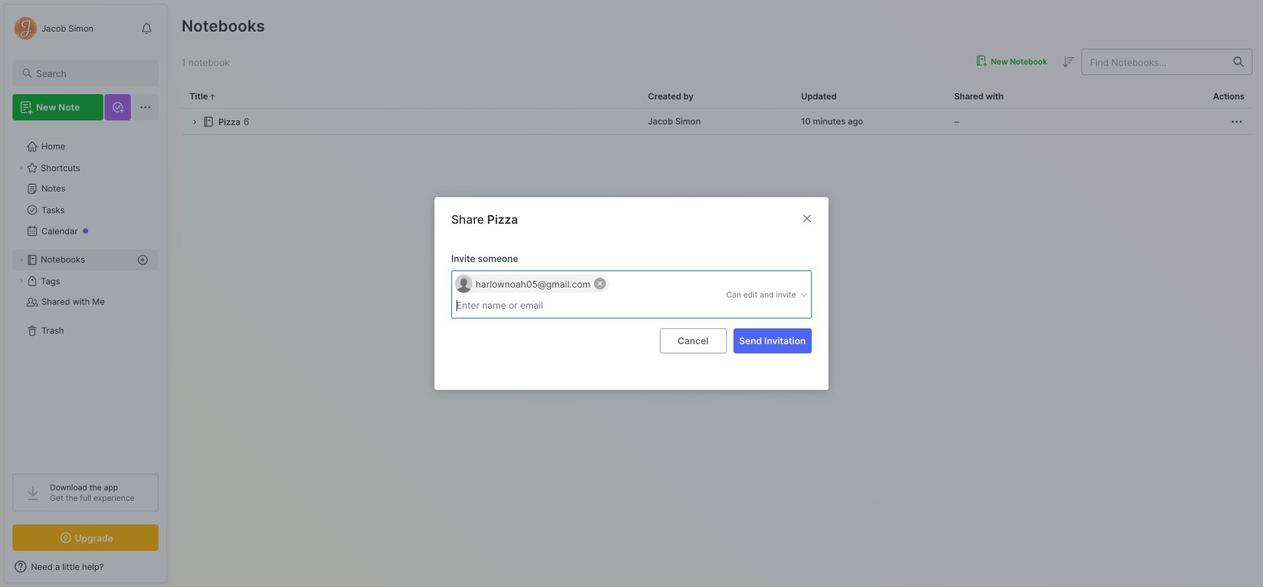 Task type: locate. For each thing, give the bounding box(es) containing it.
close image
[[800, 211, 815, 226]]

expand notebooks image
[[17, 256, 25, 264]]

None search field
[[36, 65, 147, 81]]

expand tags image
[[17, 277, 25, 285]]

row
[[182, 109, 1253, 135]]

Add tag field
[[455, 298, 613, 313]]

tree
[[5, 128, 167, 462]]

main element
[[0, 0, 171, 587]]

Search text field
[[36, 67, 147, 80]]

tree inside 'main' element
[[5, 128, 167, 462]]



Task type: describe. For each thing, give the bounding box(es) containing it.
Select permission field
[[702, 289, 809, 300]]

none search field inside 'main' element
[[36, 65, 147, 81]]

Find Notebooks… text field
[[1083, 51, 1226, 73]]



Task type: vqa. For each thing, say whether or not it's contained in the screenshot.
search field inside the Main element
no



